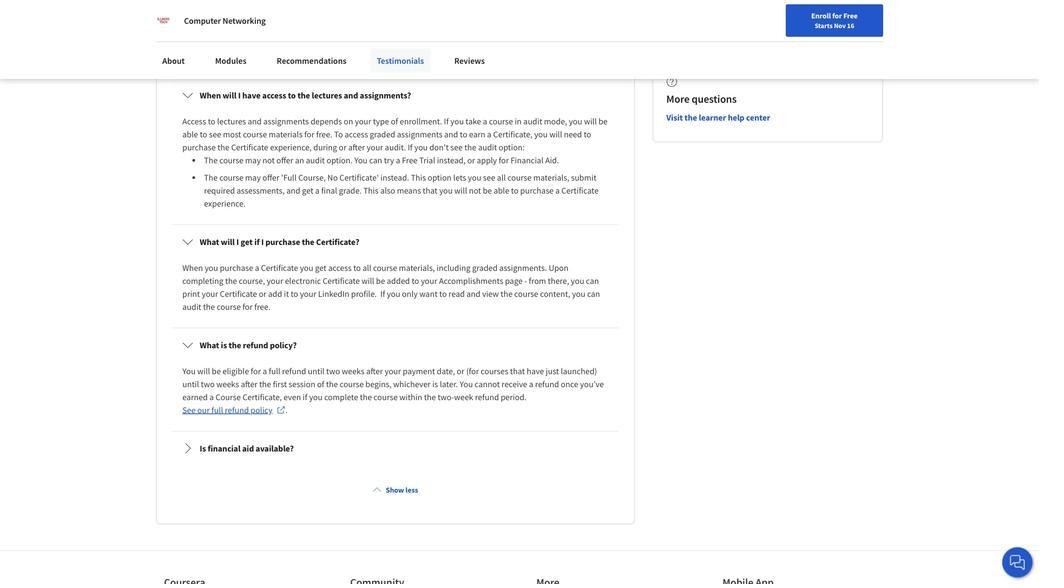 Task type: describe. For each thing, give the bounding box(es) containing it.
you up the trial
[[415, 142, 428, 153]]

just
[[546, 366, 559, 377]]

you left take
[[451, 116, 464, 127]]

get inside when you purchase a certificate you get access to all course materials, including graded assignments. upon completing the course, your electronic certificate will be added to your accomplishments page - from there, you can print your certificate or add it to your linkedin profile.  if you only want to read and view the course content, you can audit the course for free.
[[315, 263, 327, 274]]

on
[[344, 116, 353, 127]]

policy?
[[270, 340, 297, 351]]

to right it
[[291, 289, 298, 300]]

free. inside when you purchase a certificate you get access to all course materials, including graded assignments. upon completing the course, your electronic certificate will be added to your accomplishments page - from there, you can print your certificate or add it to your linkedin profile.  if you only want to read and view the course content, you can audit the course for free.
[[255, 302, 271, 313]]

career
[[755, 34, 776, 44]]

show less
[[386, 486, 418, 496]]

audit right in
[[524, 116, 543, 127]]

course down most
[[220, 155, 244, 166]]

within
[[400, 392, 423, 403]]

0 vertical spatial see
[[209, 129, 221, 140]]

for
[[160, 5, 172, 16]]

or inside when you purchase a certificate you get access to all course materials, including graded assignments. upon completing the course, your electronic certificate will be added to your accomplishments page - from there, you can print your certificate or add it to your linkedin profile.  if you only want to read and view the course content, you can audit the course for free.
[[259, 289, 267, 300]]

don't
[[430, 142, 449, 153]]

1 horizontal spatial questions
[[692, 92, 737, 106]]

view
[[483, 289, 499, 300]]

when for when will i have access to the lectures and assignments?
[[200, 90, 221, 101]]

reviews
[[455, 55, 485, 66]]

course down the begins,
[[374, 392, 398, 403]]

new
[[739, 34, 753, 44]]

you down added
[[387, 289, 401, 300]]

two-
[[438, 392, 455, 403]]

what is the refund policy?
[[200, 340, 297, 351]]

course up complete
[[340, 379, 364, 390]]

added
[[387, 276, 410, 287]]

the left certificate?
[[302, 237, 315, 248]]

will right mode,
[[585, 116, 597, 127]]

your right on
[[355, 116, 372, 127]]

testimonials link
[[371, 49, 431, 73]]

to
[[334, 129, 343, 140]]

later.
[[440, 379, 458, 390]]

will inside the course may offer 'full course, no certificate' instead. this option lets you see all course materials, submit required assessments, and get a final grade. this also means that you will not be able to purchase a certificate experience.
[[455, 185, 468, 196]]

modules
[[215, 55, 247, 66]]

you right lets at the top of the page
[[468, 172, 482, 183]]

course,
[[299, 172, 326, 183]]

week
[[455, 392, 474, 403]]

certificate up linkedin
[[323, 276, 360, 287]]

if inside when you purchase a certificate you get access to all course materials, including graded assignments. upon completing the course, your electronic certificate will be added to your accomplishments page - from there, you can print your certificate or add it to your linkedin profile.  if you only want to read and view the course content, you can audit the course for free.
[[381, 289, 385, 300]]

depends
[[311, 116, 342, 127]]

2 vertical spatial can
[[588, 289, 601, 300]]

apply
[[477, 155, 497, 166]]

when you purchase a certificate you get access to all course materials, including graded assignments. upon completing the course, your electronic certificate will be added to your accomplishments page - from there, you can print your certificate or add it to your linkedin profile.  if you only want to read and view the course content, you can audit the course for free.
[[183, 263, 602, 313]]

course up required
[[220, 172, 244, 183]]

is financial aid available?
[[200, 444, 294, 454]]

see our full refund policy
[[183, 405, 273, 416]]

the right visit
[[685, 112, 698, 123]]

the up complete
[[326, 379, 338, 390]]

option
[[428, 172, 452, 183]]

you down mode,
[[535, 129, 548, 140]]

or inside you will be eligible for a full refund until two weeks after your payment date, or (for courses that have just launched) until two weeks after the first session of the course begins, whichever is later. you cannot receive a refund once you've earned a course certificate, even if you complete the course within the two-week refund period.
[[457, 366, 465, 377]]

try
[[384, 155, 394, 166]]

and inside the course may offer 'full course, no certificate' instead. this option lets you see all course materials, submit required assessments, and get a final grade. this also means that you will not be able to purchase a certificate experience.
[[287, 185, 301, 196]]

access inside when you purchase a certificate you get access to all course materials, including graded assignments. upon completing the course, your electronic certificate will be added to your accomplishments page - from there, you can print your certificate or add it to your linkedin profile.  if you only want to read and view the course content, you can audit the course for free.
[[328, 263, 352, 274]]

course
[[216, 392, 241, 403]]

trial
[[420, 155, 436, 166]]

1 horizontal spatial this
[[411, 172, 426, 183]]

asked
[[229, 26, 267, 45]]

content,
[[541, 289, 571, 300]]

0 vertical spatial not
[[263, 155, 275, 166]]

.
[[286, 405, 288, 416]]

certificate, inside access to lectures and assignments depends on your type of enrollment. if you take a course in audit mode, you will be able to see most course materials for free. to access graded assignments and to earn a certificate, you will need to purchase the certificate experience, during or after your audit. if you don't see the audit option:
[[494, 129, 533, 140]]

visit the learner help center
[[667, 112, 771, 123]]

option.
[[327, 155, 353, 166]]

what is the refund policy? button
[[174, 330, 618, 361]]

accomplishments
[[439, 276, 504, 287]]

0 vertical spatial offer
[[277, 155, 294, 166]]

in
[[515, 116, 522, 127]]

option:
[[499, 142, 525, 153]]

experience.
[[204, 198, 246, 209]]

the for the course may offer 'full course, no certificate' instead. this option lets you see all course materials, submit required assessments, and get a final grade. this also means that you will not be able to purchase a certificate experience.
[[204, 172, 218, 183]]

1 vertical spatial assignments
[[397, 129, 443, 140]]

frequently
[[156, 26, 226, 45]]

submit
[[572, 172, 597, 183]]

audit up "apply"
[[478, 142, 497, 153]]

be inside access to lectures and assignments depends on your type of enrollment. if you take a course in audit mode, you will be able to see most course materials for free. to access graded assignments and to earn a certificate, you will need to purchase the certificate experience, during or after your audit. if you don't see the audit option:
[[599, 116, 608, 127]]

most
[[223, 129, 241, 140]]

you down option on the top of the page
[[440, 185, 453, 196]]

be inside the course may offer 'full course, no certificate' instead. this option lets you see all course materials, submit required assessments, and get a final grade. this also means that you will not be able to purchase a certificate experience.
[[483, 185, 492, 196]]

first
[[273, 379, 287, 390]]

visit the learner help center link
[[667, 112, 771, 123]]

session
[[289, 379, 316, 390]]

a right try
[[396, 155, 401, 166]]

will inside dropdown button
[[223, 90, 237, 101]]

refund down cannot
[[475, 392, 499, 403]]

there,
[[548, 276, 570, 287]]

may for offer
[[245, 172, 261, 183]]

0 horizontal spatial questions
[[270, 26, 333, 45]]

what for what will i get if i purchase the certificate?
[[200, 237, 219, 248]]

refund up session
[[282, 366, 306, 377]]

to right need
[[584, 129, 592, 140]]

a right eligible
[[263, 366, 267, 377]]

1 vertical spatial see
[[451, 142, 463, 153]]

or inside access to lectures and assignments depends on your type of enrollment. if you take a course in audit mode, you will be able to see most course materials for free. to access graded assignments and to earn a certificate, you will need to purchase the certificate experience, during or after your audit. if you don't see the audit option:
[[339, 142, 347, 153]]

date,
[[437, 366, 455, 377]]

may for not
[[245, 155, 261, 166]]

if inside you will be eligible for a full refund until two weeks after your payment date, or (for courses that have just launched) until two weeks after the first session of the course begins, whichever is later. you cannot receive a refund once you've earned a course certificate, even if you complete the course within the two-week refund period.
[[303, 392, 308, 403]]

certificate, inside you will be eligible for a full refund until two weeks after your payment date, or (for courses that have just launched) until two weeks after the first session of the course begins, whichever is later. you cannot receive a refund once you've earned a course certificate, even if you complete the course within the two-week refund period.
[[243, 392, 282, 403]]

1 horizontal spatial weeks
[[342, 366, 365, 377]]

aid
[[242, 444, 254, 454]]

your down the electronic
[[300, 289, 317, 300]]

will inside you will be eligible for a full refund until two weeks after your payment date, or (for courses that have just launched) until two weeks after the first session of the course begins, whichever is later. you cannot receive a refund once you've earned a course certificate, even if you complete the course within the two-week refund period.
[[197, 366, 210, 377]]

help
[[728, 112, 745, 123]]

for link
[[156, 0, 221, 22]]

that inside the course may offer 'full course, no certificate' instead. this option lets you see all course materials, submit required assessments, and get a final grade. this also means that you will not be able to purchase a certificate experience.
[[423, 185, 438, 196]]

opens in a new tab image
[[277, 406, 286, 415]]

not inside the course may offer 'full course, no certificate' instead. this option lets you see all course materials, submit required assessments, and get a final grade. this also means that you will not be able to purchase a certificate experience.
[[469, 185, 481, 196]]

free inside enroll for free starts nov 16
[[844, 11, 858, 21]]

the down page
[[501, 289, 513, 300]]

certificate down what will i get if i purchase the certificate?
[[261, 263, 298, 274]]

for down option:
[[499, 155, 509, 166]]

full inside you will be eligible for a full refund until two weeks after your payment date, or (for courses that have just launched) until two weeks after the first session of the course begins, whichever is later. you cannot receive a refund once you've earned a course certificate, even if you complete the course within the two-week refund period.
[[269, 366, 281, 377]]

and inside dropdown button
[[344, 90, 358, 101]]

eligible
[[223, 366, 249, 377]]

completing
[[183, 276, 224, 287]]

what will i get if i purchase the certificate?
[[200, 237, 360, 248]]

type
[[373, 116, 389, 127]]

the down earn
[[465, 142, 477, 153]]

starts
[[815, 21, 833, 30]]

the down completing
[[203, 302, 215, 313]]

offer inside the course may offer 'full course, no certificate' instead. this option lets you see all course materials, submit required assessments, and get a final grade. this also means that you will not be able to purchase a certificate experience.
[[263, 172, 280, 183]]

the left course,
[[225, 276, 237, 287]]

audit inside when you purchase a certificate you get access to all course materials, including graded assignments. upon completing the course, your electronic certificate will be added to your accomplishments page - from there, you can print your certificate or add it to your linkedin profile.  if you only want to read and view the course content, you can audit the course for free.
[[183, 302, 201, 313]]

1 horizontal spatial until
[[308, 366, 325, 377]]

to right access
[[208, 116, 216, 127]]

the down most
[[218, 142, 230, 153]]

0 horizontal spatial you
[[183, 366, 196, 377]]

to left read
[[440, 289, 447, 300]]

linkedin
[[318, 289, 350, 300]]

to down access
[[200, 129, 207, 140]]

that inside you will be eligible for a full refund until two weeks after your payment date, or (for courses that have just launched) until two weeks after the first session of the course begins, whichever is later. you cannot receive a refund once you've earned a course certificate, even if you complete the course within the two-week refund period.
[[511, 366, 525, 377]]

english button
[[813, 22, 878, 57]]

0 vertical spatial can
[[370, 155, 382, 166]]

show less button
[[369, 481, 423, 501]]

english
[[832, 34, 858, 45]]

an
[[295, 155, 304, 166]]

cannot
[[475, 379, 500, 390]]

center
[[747, 112, 771, 123]]

when will i have access to the lectures and assignments? button
[[174, 80, 618, 111]]

will inside when you purchase a certificate you get access to all course materials, including graded assignments. upon completing the course, your electronic certificate will be added to your accomplishments page - from there, you can print your certificate or add it to your linkedin profile.  if you only want to read and view the course content, you can audit the course for free.
[[362, 276, 375, 287]]

all inside when you purchase a certificate you get access to all course materials, including graded assignments. upon completing the course, your electronic certificate will be added to your accomplishments page - from there, you can print your certificate or add it to your linkedin profile.  if you only want to read and view the course content, you can audit the course for free.
[[363, 263, 372, 274]]

for inside enroll for free starts nov 16
[[833, 11, 843, 21]]

a right receive
[[529, 379, 534, 390]]

need
[[564, 129, 582, 140]]

materials, inside the course may offer 'full course, no certificate' instead. this option lets you see all course materials, submit required assessments, and get a final grade. this also means that you will not be able to purchase a certificate experience.
[[534, 172, 570, 183]]

even
[[284, 392, 301, 403]]

mode,
[[544, 116, 568, 127]]

you up need
[[569, 116, 583, 127]]

will down mode,
[[550, 129, 563, 140]]

purchase inside the course may offer 'full course, no certificate' instead. this option lets you see all course materials, submit required assessments, and get a final grade. this also means that you will not be able to purchase a certificate experience.
[[521, 185, 554, 196]]

our
[[197, 405, 210, 416]]

chat with us image
[[1010, 555, 1027, 572]]

course down -
[[515, 289, 539, 300]]

will inside "dropdown button"
[[221, 237, 235, 248]]

refund down course
[[225, 405, 249, 416]]

2 vertical spatial you
[[460, 379, 473, 390]]

or left "apply"
[[468, 155, 475, 166]]

your down completing
[[202, 289, 218, 300]]

1 vertical spatial can
[[586, 276, 599, 287]]

you right content,
[[572, 289, 586, 300]]

financial
[[208, 444, 241, 454]]

(for
[[467, 366, 479, 377]]

you up completing
[[205, 263, 218, 274]]

a inside when you purchase a certificate you get access to all course materials, including graded assignments. upon completing the course, your electronic certificate will be added to your accomplishments page - from there, you can print your certificate or add it to your linkedin profile.  if you only want to read and view the course content, you can audit the course for free.
[[255, 263, 259, 274]]

i up course,
[[261, 237, 264, 248]]

earned
[[183, 392, 208, 403]]

policy
[[251, 405, 273, 416]]

your up "the course may not offer an audit option. you can try a free trial instead, or apply for financial aid."
[[367, 142, 383, 153]]

want
[[420, 289, 438, 300]]

aid.
[[546, 155, 559, 166]]

and inside when you purchase a certificate you get access to all course materials, including graded assignments. upon completing the course, your electronic certificate will be added to your accomplishments page - from there, you can print your certificate or add it to your linkedin profile.  if you only want to read and view the course content, you can audit the course for free.
[[467, 289, 481, 300]]

shopping cart: 1 item image
[[787, 30, 807, 47]]

financial
[[511, 155, 544, 166]]

'full
[[281, 172, 297, 183]]

period.
[[501, 392, 527, 403]]

a right take
[[483, 116, 488, 127]]



Task type: locate. For each thing, give the bounding box(es) containing it.
weeks
[[342, 366, 365, 377], [217, 379, 239, 390]]

lectures up most
[[217, 116, 246, 127]]

to left earn
[[460, 129, 468, 140]]

2 horizontal spatial get
[[315, 263, 327, 274]]

receive
[[502, 379, 528, 390]]

None search field
[[154, 28, 414, 50]]

1 vertical spatial two
[[201, 379, 215, 390]]

0 horizontal spatial free
[[402, 155, 418, 166]]

graded
[[370, 129, 396, 140], [473, 263, 498, 274]]

after up the begins,
[[367, 366, 383, 377]]

get up course,
[[241, 237, 253, 248]]

you will be eligible for a full refund until two weeks after your payment date, or (for courses that have just launched) until two weeks after the first session of the course begins, whichever is later. you cannot receive a refund once you've earned a course certificate, even if you complete the course within the two-week refund period.
[[183, 366, 606, 403]]

the
[[298, 90, 310, 101], [685, 112, 698, 123], [218, 142, 230, 153], [465, 142, 477, 153], [302, 237, 315, 248], [225, 276, 237, 287], [501, 289, 513, 300], [203, 302, 215, 313], [229, 340, 241, 351], [259, 379, 271, 390], [326, 379, 338, 390], [360, 392, 372, 403], [424, 392, 436, 403]]

0 vertical spatial questions
[[270, 26, 333, 45]]

free up 16
[[844, 11, 858, 21]]

get down course, on the top
[[302, 185, 314, 196]]

of inside access to lectures and assignments depends on your type of enrollment. if you take a course in audit mode, you will be able to see most course materials for free. to access graded assignments and to earn a certificate, you will need to purchase the certificate experience, during or after your audit. if you don't see the audit option:
[[391, 116, 398, 127]]

lectures inside dropdown button
[[312, 90, 342, 101]]

certificate, up option:
[[494, 129, 533, 140]]

refund inside "dropdown button"
[[243, 340, 268, 351]]

weeks up complete
[[342, 366, 365, 377]]

what inside what will i get if i purchase the certificate? "dropdown button"
[[200, 237, 219, 248]]

i
[[238, 90, 241, 101], [237, 237, 239, 248], [261, 237, 264, 248]]

see inside the course may offer 'full course, no certificate' instead. this option lets you see all course materials, submit required assessments, and get a final grade. this also means that you will not be able to purchase a certificate experience.
[[483, 172, 496, 183]]

more questions
[[667, 92, 737, 106]]

0 horizontal spatial this
[[364, 185, 379, 196]]

get inside "dropdown button"
[[241, 237, 253, 248]]

able inside access to lectures and assignments depends on your type of enrollment. if you take a course in audit mode, you will be able to see most course materials for free. to access graded assignments and to earn a certificate, you will need to purchase the certificate experience, during or after your audit. if you don't see the audit option:
[[183, 129, 198, 140]]

to inside the course may offer 'full course, no certificate' instead. this option lets you see all course materials, submit required assessments, and get a final grade. this also means that you will not be able to purchase a certificate experience.
[[511, 185, 519, 196]]

and
[[344, 90, 358, 101], [248, 116, 262, 127], [445, 129, 458, 140], [287, 185, 301, 196], [467, 289, 481, 300]]

1 vertical spatial of
[[317, 379, 325, 390]]

for inside you will be eligible for a full refund until two weeks after your payment date, or (for courses that have just launched) until two weeks after the first session of the course begins, whichever is later. you cannot receive a refund once you've earned a course certificate, even if you complete the course within the two-week refund period.
[[251, 366, 261, 377]]

0 horizontal spatial weeks
[[217, 379, 239, 390]]

2 horizontal spatial see
[[483, 172, 496, 183]]

free. inside access to lectures and assignments depends on your type of enrollment. if you take a course in audit mode, you will be able to see most course materials for free. to access graded assignments and to earn a certificate, you will need to purchase the certificate experience, during or after your audit. if you don't see the audit option:
[[316, 129, 333, 140]]

assignments.
[[500, 263, 547, 274]]

certificate inside access to lectures and assignments depends on your type of enrollment. if you take a course in audit mode, you will be able to see most course materials for free. to access graded assignments and to earn a certificate, you will need to purchase the certificate experience, during or after your audit. if you don't see the audit option:
[[231, 142, 269, 153]]

0 horizontal spatial all
[[363, 263, 372, 274]]

upon
[[549, 263, 569, 274]]

certificate'
[[340, 172, 379, 183]]

that down option on the top of the page
[[423, 185, 438, 196]]

if right enrollment.
[[444, 116, 449, 127]]

1 vertical spatial until
[[183, 379, 199, 390]]

you down session
[[309, 392, 323, 403]]

purchase up the electronic
[[266, 237, 300, 248]]

you up earned
[[183, 366, 196, 377]]

can right 'there,'
[[586, 276, 599, 287]]

1 vertical spatial lectures
[[217, 116, 246, 127]]

when inside dropdown button
[[200, 90, 221, 101]]

payment
[[403, 366, 435, 377]]

offer down experience,
[[277, 155, 294, 166]]

after inside access to lectures and assignments depends on your type of enrollment. if you take a course in audit mode, you will be able to see most course materials for free. to access graded assignments and to earn a certificate, you will need to purchase the certificate experience, during or after your audit. if you don't see the audit option:
[[349, 142, 365, 153]]

what
[[200, 237, 219, 248], [200, 340, 219, 351]]

0 vertical spatial what
[[200, 237, 219, 248]]

you up certificate'
[[355, 155, 368, 166]]

free inside list
[[402, 155, 418, 166]]

if right profile.
[[381, 289, 385, 300]]

1 what from the top
[[200, 237, 219, 248]]

1 vertical spatial the
[[204, 172, 218, 183]]

course right most
[[243, 129, 267, 140]]

purchase inside access to lectures and assignments depends on your type of enrollment. if you take a course in audit mode, you will be able to see most course materials for free. to access graded assignments and to earn a certificate, you will need to purchase the certificate experience, during or after your audit. if you don't see the audit option:
[[183, 142, 216, 153]]

your inside you will be eligible for a full refund until two weeks after your payment date, or (for courses that have just launched) until two weeks after the first session of the course begins, whichever is later. you cannot receive a refund once you've earned a course certificate, even if you complete the course within the two-week refund period.
[[385, 366, 401, 377]]

-
[[525, 276, 527, 287]]

1 vertical spatial is
[[433, 379, 438, 390]]

is inside you will be eligible for a full refund until two weeks after your payment date, or (for courses that have just launched) until two weeks after the first session of the course begins, whichever is later. you cannot receive a refund once you've earned a course certificate, even if you complete the course within the two-week refund period.
[[433, 379, 438, 390]]

refund down the just
[[536, 379, 560, 390]]

you right 'there,'
[[571, 276, 585, 287]]

be down "apply"
[[483, 185, 492, 196]]

to inside dropdown button
[[288, 90, 296, 101]]

2 the from the top
[[204, 172, 218, 183]]

it
[[284, 289, 289, 300]]

you up week
[[460, 379, 473, 390]]

your right find
[[723, 34, 738, 44]]

whichever
[[394, 379, 431, 390]]

of
[[391, 116, 398, 127], [317, 379, 325, 390]]

0 horizontal spatial have
[[243, 90, 261, 101]]

1 vertical spatial weeks
[[217, 379, 239, 390]]

1 vertical spatial have
[[527, 366, 544, 377]]

if
[[444, 116, 449, 127], [408, 142, 413, 153], [381, 289, 385, 300]]

not
[[263, 155, 275, 166], [469, 185, 481, 196]]

is up eligible
[[221, 340, 227, 351]]

get
[[302, 185, 314, 196], [241, 237, 253, 248], [315, 263, 327, 274]]

offer up assessments,
[[263, 172, 280, 183]]

1 horizontal spatial after
[[349, 142, 365, 153]]

1 horizontal spatial materials,
[[534, 172, 570, 183]]

0 vertical spatial if
[[444, 116, 449, 127]]

see
[[183, 405, 196, 416]]

two up earned
[[201, 379, 215, 390]]

have inside you will be eligible for a full refund until two weeks after your payment date, or (for courses that have just launched) until two weeks after the first session of the course begins, whichever is later. you cannot receive a refund once you've earned a course certificate, even if you complete the course within the two-week refund period.
[[527, 366, 544, 377]]

0 horizontal spatial two
[[201, 379, 215, 390]]

0 horizontal spatial if
[[381, 289, 385, 300]]

0 horizontal spatial until
[[183, 379, 199, 390]]

this left also
[[364, 185, 379, 196]]

1 vertical spatial free
[[402, 155, 418, 166]]

offer
[[277, 155, 294, 166], [263, 172, 280, 183]]

1 vertical spatial access
[[345, 129, 368, 140]]

when inside when you purchase a certificate you get access to all course materials, including graded assignments. upon completing the course, your electronic certificate will be added to your accomplishments page - from there, you can print your certificate or add it to your linkedin profile.  if you only want to read and view the course content, you can audit the course for free.
[[183, 263, 203, 274]]

what for what is the refund policy?
[[200, 340, 219, 351]]

is
[[221, 340, 227, 351], [433, 379, 438, 390]]

a right earn
[[487, 129, 492, 140]]

graded inside when you purchase a certificate you get access to all course materials, including graded assignments. upon completing the course, your electronic certificate will be added to your accomplishments page - from there, you can print your certificate or add it to your linkedin profile.  if you only want to read and view the course content, you can audit the course for free.
[[473, 263, 498, 274]]

1 horizontal spatial graded
[[473, 263, 498, 274]]

1 vertical spatial all
[[363, 263, 372, 274]]

1 horizontal spatial if
[[408, 142, 413, 153]]

the course may not offer an audit option. you can try a free trial instead, or apply for financial aid.
[[204, 155, 559, 166]]

2 horizontal spatial if
[[444, 116, 449, 127]]

list containing when will i have access to the lectures and assignments?
[[170, 76, 621, 468]]

audit down print
[[183, 302, 201, 313]]

0 horizontal spatial not
[[263, 155, 275, 166]]

able inside the course may offer 'full course, no certificate' instead. this option lets you see all course materials, submit required assessments, and get a final grade. this also means that you will not be able to purchase a certificate experience.
[[494, 185, 510, 196]]

0 vertical spatial until
[[308, 366, 325, 377]]

if inside "dropdown button"
[[255, 237, 260, 248]]

1 vertical spatial not
[[469, 185, 481, 196]]

the up eligible
[[229, 340, 241, 351]]

what will i get if i purchase the certificate? button
[[174, 227, 618, 257]]

what inside what is the refund policy? "dropdown button"
[[200, 340, 219, 351]]

two
[[327, 366, 340, 377], [201, 379, 215, 390]]

0 vertical spatial you
[[355, 155, 368, 166]]

not down experience,
[[263, 155, 275, 166]]

add
[[268, 289, 282, 300]]

access up materials
[[262, 90, 286, 101]]

full up first
[[269, 366, 281, 377]]

be inside you will be eligible for a full refund until two weeks after your payment date, or (for courses that have just launched) until two weeks after the first session of the course begins, whichever is later. you cannot receive a refund once you've earned a course certificate, even if you complete the course within the two-week refund period.
[[212, 366, 221, 377]]

no
[[328, 172, 338, 183]]

1 horizontal spatial lectures
[[312, 90, 342, 101]]

you up the electronic
[[300, 263, 314, 274]]

available?
[[256, 444, 294, 454]]

1 vertical spatial when
[[183, 263, 203, 274]]

your inside find your new career link
[[723, 34, 738, 44]]

graded inside access to lectures and assignments depends on your type of enrollment. if you take a course in audit mode, you will be able to see most course materials for free. to access graded assignments and to earn a certificate, you will need to purchase the certificate experience, during or after your audit. if you don't see the audit option:
[[370, 129, 396, 140]]

or
[[339, 142, 347, 153], [468, 155, 475, 166], [259, 289, 267, 300], [457, 366, 465, 377]]

find your new career
[[708, 34, 776, 44]]

1 horizontal spatial if
[[303, 392, 308, 403]]

enroll for free starts nov 16
[[812, 11, 858, 30]]

2 vertical spatial access
[[328, 263, 352, 274]]

1 vertical spatial graded
[[473, 263, 498, 274]]

course down financial
[[508, 172, 532, 183]]

1 horizontal spatial assignments
[[397, 129, 443, 140]]

a up course,
[[255, 263, 259, 274]]

0 vertical spatial is
[[221, 340, 227, 351]]

grade.
[[339, 185, 362, 196]]

about
[[162, 55, 185, 66]]

course left in
[[489, 116, 513, 127]]

1 vertical spatial questions
[[692, 92, 737, 106]]

certificate down course,
[[220, 289, 257, 300]]

0 vertical spatial when
[[200, 90, 221, 101]]

0 vertical spatial the
[[204, 155, 218, 166]]

0 vertical spatial able
[[183, 129, 198, 140]]

2 horizontal spatial after
[[367, 366, 383, 377]]

1 horizontal spatial free.
[[316, 129, 333, 140]]

instead.
[[381, 172, 409, 183]]

you've
[[581, 379, 604, 390]]

the for the course may not offer an audit option. you can try a free trial instead, or apply for financial aid.
[[204, 155, 218, 166]]

0 horizontal spatial assignments
[[264, 116, 309, 127]]

after up "option."
[[349, 142, 365, 153]]

assessments,
[[237, 185, 285, 196]]

to up profile.
[[354, 263, 361, 274]]

a up our
[[210, 392, 214, 403]]

course up added
[[373, 263, 397, 274]]

refund
[[243, 340, 268, 351], [282, 366, 306, 377], [536, 379, 560, 390], [475, 392, 499, 403], [225, 405, 249, 416]]

when for when you purchase a certificate you get access to all course materials, including graded assignments. upon completing the course, your electronic certificate will be added to your accomplishments page - from there, you can print your certificate or add it to your linkedin profile.  if you only want to read and view the course content, you can audit the course for free.
[[183, 263, 203, 274]]

print
[[183, 289, 200, 300]]

lectures inside access to lectures and assignments depends on your type of enrollment. if you take a course in audit mode, you will be able to see most course materials for free. to access graded assignments and to earn a certificate, you will need to purchase the certificate experience, during or after your audit. if you don't see the audit option:
[[217, 116, 246, 127]]

1 horizontal spatial free
[[844, 11, 858, 21]]

2 horizontal spatial you
[[460, 379, 473, 390]]

all up profile.
[[363, 263, 372, 274]]

0 vertical spatial that
[[423, 185, 438, 196]]

1 horizontal spatial able
[[494, 185, 510, 196]]

1 horizontal spatial full
[[269, 366, 281, 377]]

1 horizontal spatial certificate,
[[494, 129, 533, 140]]

0 vertical spatial all
[[497, 172, 506, 183]]

1 vertical spatial get
[[241, 237, 253, 248]]

0 vertical spatial after
[[349, 142, 365, 153]]

1 vertical spatial certificate,
[[243, 392, 282, 403]]

read
[[449, 289, 465, 300]]

1 horizontal spatial you
[[355, 155, 368, 166]]

all inside the course may offer 'full course, no certificate' instead. this option lets you see all course materials, submit required assessments, and get a final grade. this also means that you will not be able to purchase a certificate experience.
[[497, 172, 506, 183]]

or left (for
[[457, 366, 465, 377]]

networking
[[223, 15, 266, 26]]

the inside the course may offer 'full course, no certificate' instead. this option lets you see all course materials, submit required assessments, and get a final grade. this also means that you will not be able to purchase a certificate experience.
[[204, 172, 218, 183]]

when up completing
[[183, 263, 203, 274]]

i for have
[[238, 90, 241, 101]]

frequently asked questions
[[156, 26, 333, 45]]

0 vertical spatial lectures
[[312, 90, 342, 101]]

0 vertical spatial weeks
[[342, 366, 365, 377]]

able
[[183, 129, 198, 140], [494, 185, 510, 196]]

1 vertical spatial what
[[200, 340, 219, 351]]

for up nov
[[833, 11, 843, 21]]

i inside when will i have access to the lectures and assignments? dropdown button
[[238, 90, 241, 101]]

2 vertical spatial after
[[241, 379, 258, 390]]

1 horizontal spatial is
[[433, 379, 438, 390]]

show
[[386, 486, 404, 496]]

0 vertical spatial this
[[411, 172, 426, 183]]

until up session
[[308, 366, 325, 377]]

be inside when you purchase a certificate you get access to all course materials, including graded assignments. upon completing the course, your electronic certificate will be added to your accomplishments page - from there, you can print your certificate or add it to your linkedin profile.  if you only want to read and view the course content, you can audit the course for free.
[[376, 276, 385, 287]]

be left added
[[376, 276, 385, 287]]

1 vertical spatial full
[[212, 405, 223, 416]]

i for get
[[237, 237, 239, 248]]

materials
[[269, 129, 303, 140]]

illinois tech image
[[156, 13, 171, 28]]

materials, inside when you purchase a certificate you get access to all course materials, including graded assignments. upon completing the course, your electronic certificate will be added to your accomplishments page - from there, you can print your certificate or add it to your linkedin profile.  if you only want to read and view the course content, you can audit the course for free.
[[399, 263, 435, 274]]

materials,
[[534, 172, 570, 183], [399, 263, 435, 274]]

get up the electronic
[[315, 263, 327, 274]]

0 vertical spatial of
[[391, 116, 398, 127]]

purchase inside "dropdown button"
[[266, 237, 300, 248]]

have left the just
[[527, 366, 544, 377]]

reviews link
[[448, 49, 492, 73]]

will down modules link
[[223, 90, 237, 101]]

0 vertical spatial two
[[327, 366, 340, 377]]

of inside you will be eligible for a full refund until two weeks after your payment date, or (for courses that have just launched) until two weeks after the first session of the course begins, whichever is later. you cannot receive a refund once you've earned a course certificate, even if you complete the course within the two-week refund period.
[[317, 379, 325, 390]]

required
[[204, 185, 235, 196]]

is inside "dropdown button"
[[221, 340, 227, 351]]

also
[[381, 185, 395, 196]]

the down the begins,
[[360, 392, 372, 403]]

graded down type
[[370, 129, 396, 140]]

get inside the course may offer 'full course, no certificate' instead. this option lets you see all course materials, submit required assessments, and get a final grade. this also means that you will not be able to purchase a certificate experience.
[[302, 185, 314, 196]]

for inside access to lectures and assignments depends on your type of enrollment. if you take a course in audit mode, you will be able to see most course materials for free. to access graded assignments and to earn a certificate, you will need to purchase the certificate experience, during or after your audit. if you don't see the audit option:
[[305, 129, 315, 140]]

for
[[833, 11, 843, 21], [305, 129, 315, 140], [499, 155, 509, 166], [243, 302, 253, 313], [251, 366, 261, 377]]

1 vertical spatial free.
[[255, 302, 271, 313]]

1 horizontal spatial not
[[469, 185, 481, 196]]

to
[[288, 90, 296, 101], [208, 116, 216, 127], [200, 129, 207, 140], [460, 129, 468, 140], [584, 129, 592, 140], [511, 185, 519, 196], [354, 263, 361, 274], [412, 276, 419, 287], [291, 289, 298, 300], [440, 289, 447, 300]]

assignments?
[[360, 90, 411, 101]]

the left two-
[[424, 392, 436, 403]]

audit right an
[[306, 155, 325, 166]]

0 horizontal spatial that
[[423, 185, 438, 196]]

see
[[209, 129, 221, 140], [451, 142, 463, 153], [483, 172, 496, 183]]

for inside when you purchase a certificate you get access to all course materials, including graded assignments. upon completing the course, your electronic certificate will be added to your accomplishments page - from there, you can print your certificate or add it to your linkedin profile.  if you only want to read and view the course content, you can audit the course for free.
[[243, 302, 253, 313]]

access inside access to lectures and assignments depends on your type of enrollment. if you take a course in audit mode, you will be able to see most course materials for free. to access graded assignments and to earn a certificate, you will need to purchase the certificate experience, during or after your audit. if you don't see the audit option:
[[345, 129, 368, 140]]

you inside you will be eligible for a full refund until two weeks after your payment date, or (for courses that have just launched) until two weeks after the first session of the course begins, whichever is later. you cannot receive a refund once you've earned a course certificate, even if you complete the course within the two-week refund period.
[[309, 392, 323, 403]]

may
[[245, 155, 261, 166], [245, 172, 261, 183]]

will down lets at the top of the page
[[455, 185, 468, 196]]

1 horizontal spatial get
[[302, 185, 314, 196]]

2 what from the top
[[200, 340, 219, 351]]

the inside dropdown button
[[298, 90, 310, 101]]

your up want
[[421, 276, 438, 287]]

0 vertical spatial materials,
[[534, 172, 570, 183]]

0 horizontal spatial is
[[221, 340, 227, 351]]

to down financial
[[511, 185, 519, 196]]

electronic
[[285, 276, 321, 287]]

2 vertical spatial get
[[315, 263, 327, 274]]

of right session
[[317, 379, 325, 390]]

1 horizontal spatial have
[[527, 366, 544, 377]]

1 vertical spatial if
[[408, 142, 413, 153]]

audit.
[[385, 142, 406, 153]]

a down aid.
[[556, 185, 560, 196]]

certificate inside the course may offer 'full course, no certificate' instead. this option lets you see all course materials, submit required assessments, and get a final grade. this also means that you will not be able to purchase a certificate experience.
[[562, 185, 599, 196]]

if up course,
[[255, 237, 260, 248]]

certificate
[[231, 142, 269, 153], [562, 185, 599, 196], [261, 263, 298, 274], [323, 276, 360, 287], [220, 289, 257, 300]]

from
[[529, 276, 547, 287]]

0 horizontal spatial able
[[183, 129, 198, 140]]

for up during
[[305, 129, 315, 140]]

course down course,
[[217, 302, 241, 313]]

enroll
[[812, 11, 832, 21]]

free. up during
[[316, 129, 333, 140]]

only
[[402, 289, 418, 300]]

modules link
[[209, 49, 253, 73]]

see up instead,
[[451, 142, 463, 153]]

purchase down financial
[[521, 185, 554, 196]]

free. down "add"
[[255, 302, 271, 313]]

have down modules
[[243, 90, 261, 101]]

see our full refund policy link
[[183, 404, 286, 417]]

16
[[848, 21, 855, 30]]

your up "add"
[[267, 276, 283, 287]]

1 vertical spatial materials,
[[399, 263, 435, 274]]

1 vertical spatial able
[[494, 185, 510, 196]]

2 vertical spatial see
[[483, 172, 496, 183]]

1 horizontal spatial all
[[497, 172, 506, 183]]

access inside dropdown button
[[262, 90, 286, 101]]

complete
[[325, 392, 359, 403]]

the down recommendations link
[[298, 90, 310, 101]]

list
[[170, 76, 621, 468]]

nov
[[835, 21, 846, 30]]

0 vertical spatial may
[[245, 155, 261, 166]]

2 vertical spatial if
[[381, 289, 385, 300]]

1 may from the top
[[245, 155, 261, 166]]

courses
[[481, 366, 509, 377]]

1 horizontal spatial see
[[451, 142, 463, 153]]

may inside the course may offer 'full course, no certificate' instead. this option lets you see all course materials, submit required assessments, and get a final grade. this also means that you will not be able to purchase a certificate experience.
[[245, 172, 261, 183]]

earn
[[469, 129, 486, 140]]

to up only
[[412, 276, 419, 287]]

have inside dropdown button
[[243, 90, 261, 101]]

weeks up course
[[217, 379, 239, 390]]

enrollment.
[[400, 116, 443, 127]]

1 vertical spatial after
[[367, 366, 383, 377]]

2 may from the top
[[245, 172, 261, 183]]

1 vertical spatial if
[[303, 392, 308, 403]]

a left final
[[315, 185, 320, 196]]

0 horizontal spatial materials,
[[399, 263, 435, 274]]

1 the from the top
[[204, 155, 218, 166]]

access down certificate?
[[328, 263, 352, 274]]

the left first
[[259, 379, 271, 390]]

to up materials
[[288, 90, 296, 101]]

purchase inside when you purchase a certificate you get access to all course materials, including graded assignments. upon completing the course, your electronic certificate will be added to your accomplishments page - from there, you can print your certificate or add it to your linkedin profile.  if you only want to read and view the course content, you can audit the course for free.
[[220, 263, 253, 274]]

visit
[[667, 112, 683, 123]]

1 vertical spatial this
[[364, 185, 379, 196]]

0 vertical spatial assignments
[[264, 116, 309, 127]]

until up earned
[[183, 379, 199, 390]]

purchase up course,
[[220, 263, 253, 274]]



Task type: vqa. For each thing, say whether or not it's contained in the screenshot.
first Beginner Level image from the top of the page
no



